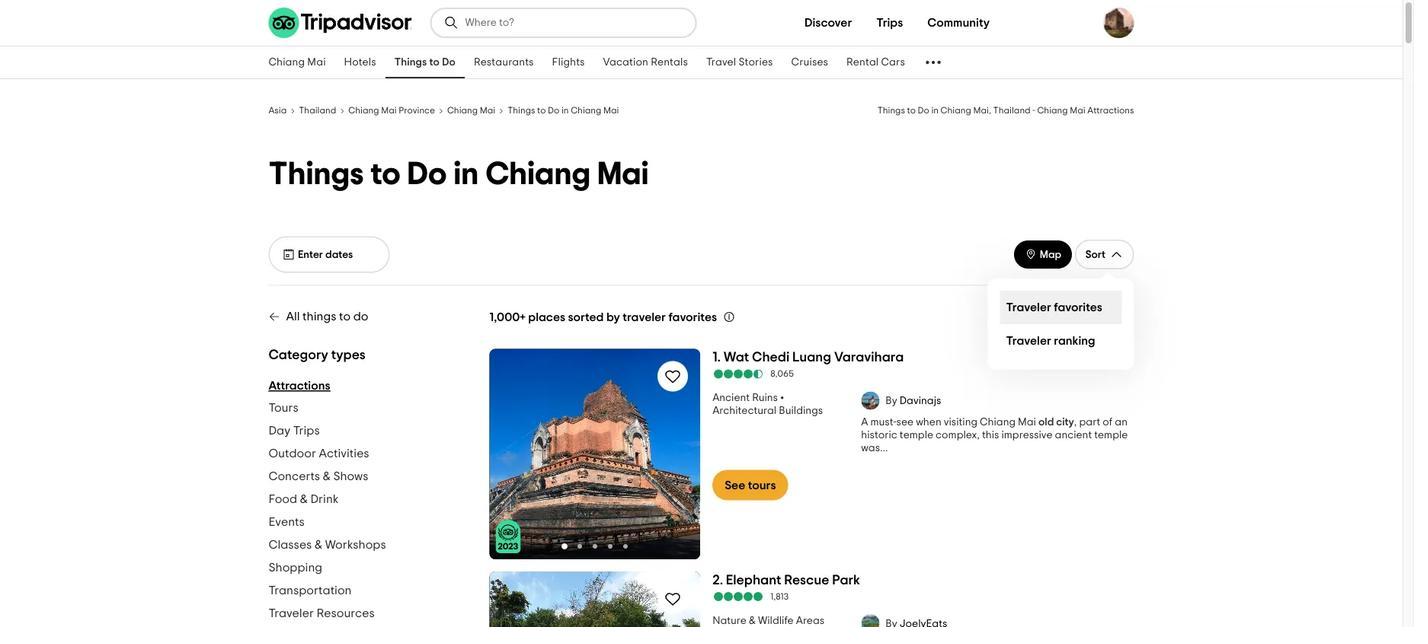 Task type: locate. For each thing, give the bounding box(es) containing it.
0 horizontal spatial temple
[[900, 430, 933, 441]]

temple down of
[[1094, 430, 1128, 441]]

asia
[[269, 106, 287, 115]]

traveler ranking
[[1006, 335, 1095, 347]]

& right 'nature'
[[749, 616, 756, 627]]

chiang mai right 'province'
[[447, 106, 495, 115]]

wat
[[724, 351, 749, 365]]

trips up outdoor activities link on the bottom left of page
[[293, 425, 320, 437]]

discover
[[805, 17, 852, 29]]

2 vertical spatial traveler
[[269, 608, 314, 620]]

1,000+ places sorted by traveler favorites
[[489, 312, 717, 324]]

concerts
[[269, 470, 320, 483]]

1,000+
[[489, 312, 526, 324]]

0 vertical spatial traveler
[[1006, 302, 1051, 314]]

1 thailand from the left
[[299, 106, 336, 115]]

traveler
[[623, 312, 666, 324]]

traveler
[[1006, 302, 1051, 314], [1006, 335, 1051, 347], [269, 608, 314, 620]]

0 horizontal spatial chiang mai link
[[259, 46, 335, 78]]

1 horizontal spatial favorites
[[1054, 302, 1102, 314]]

save to a trip image for 2.
[[664, 591, 682, 609]]

1 vertical spatial traveler
[[1006, 335, 1051, 347]]

sorted
[[568, 312, 604, 324]]

thailand link
[[299, 104, 336, 116]]

do down 'province'
[[407, 159, 447, 191]]

0 vertical spatial attractions
[[1087, 106, 1134, 115]]

chiang
[[269, 57, 305, 68], [348, 106, 379, 115], [447, 106, 478, 115], [571, 106, 601, 115], [941, 106, 971, 115], [1037, 106, 1068, 115], [485, 159, 591, 191], [980, 417, 1016, 428]]

classes
[[269, 539, 312, 551]]

list box containing traveler favorites
[[988, 279, 1134, 370]]

mai
[[307, 57, 326, 68], [381, 106, 397, 115], [480, 106, 495, 115], [603, 106, 619, 115], [1070, 106, 1085, 115], [597, 159, 649, 191], [1018, 417, 1036, 428]]

concerts & shows link
[[269, 465, 368, 488]]

shows
[[333, 470, 368, 483]]

rentals
[[651, 57, 688, 68]]

hotels
[[344, 57, 376, 68]]

1 horizontal spatial in
[[561, 106, 569, 115]]

1 horizontal spatial chiang mai link
[[447, 104, 495, 116]]

0 horizontal spatial thailand
[[299, 106, 336, 115]]

chiang mai for topmost the chiang mai link
[[269, 57, 326, 68]]

things to do in chiang mai, thailand - chiang mai attractions
[[877, 106, 1134, 115]]

save to a trip image left 5.0 of 5 bubbles image
[[664, 591, 682, 609]]

traveler up "traveler ranking"
[[1006, 302, 1051, 314]]

2.
[[712, 574, 723, 588]]

favorites up "1."
[[668, 312, 717, 324]]

ranking
[[1054, 335, 1095, 347]]

chiang inside chiang mai province link
[[348, 106, 379, 115]]

varavihara
[[834, 351, 904, 365]]

save to a trip image left 4.5 of 5 bubbles image
[[664, 368, 682, 386]]

luang
[[792, 351, 831, 365]]

by
[[606, 312, 620, 324]]

temple down see
[[900, 430, 933, 441]]

chedi
[[752, 351, 789, 365]]

thailand right the asia
[[299, 106, 336, 115]]

traveler favorites
[[1006, 302, 1102, 314]]

chiang mai link right 'province'
[[447, 104, 495, 116]]

1 vertical spatial things to do in chiang mai
[[269, 159, 649, 191]]

trips inside button
[[876, 17, 903, 29]]

chiang mai link up asia link
[[259, 46, 335, 78]]

classes & workshops link
[[269, 534, 386, 557]]

chiang mai province link
[[348, 104, 435, 116]]

nature & wildlife areas
[[712, 616, 824, 627]]

sort
[[1085, 250, 1105, 260]]

0 horizontal spatial in
[[453, 159, 479, 191]]

tours
[[748, 480, 776, 492]]

1 vertical spatial attractions
[[269, 380, 330, 392]]

& for shows
[[323, 470, 331, 483]]

map button
[[1014, 241, 1072, 269]]

1 vertical spatial chiang mai
[[447, 106, 495, 115]]

thailand
[[299, 106, 336, 115], [993, 106, 1031, 115]]

visiting
[[944, 417, 977, 428]]

0 vertical spatial trips
[[876, 17, 903, 29]]

2023 link
[[496, 520, 521, 554]]

chiang mai up asia link
[[269, 57, 326, 68]]

None search field
[[432, 9, 695, 37]]

stories
[[739, 57, 773, 68]]

4.5 of 5 bubbles image
[[712, 370, 764, 379]]

chiang mai
[[269, 57, 326, 68], [447, 106, 495, 115]]

1.
[[712, 351, 721, 365]]

2 save to a trip image from the top
[[664, 591, 682, 609]]

rescue
[[784, 574, 829, 588]]

2. elephant rescue park
[[712, 574, 860, 588]]

to down flights link
[[537, 106, 546, 115]]

transportation link
[[269, 579, 352, 602]]

a must-see when visiting chiang mai old city
[[861, 417, 1074, 428]]

1 horizontal spatial temple
[[1094, 430, 1128, 441]]

traveler down traveler favorites
[[1006, 335, 1051, 347]]

trips
[[876, 17, 903, 29], [293, 425, 320, 437]]

davinajs
[[900, 396, 941, 407]]

see
[[725, 480, 745, 492]]

0 vertical spatial things to do in chiang mai
[[508, 106, 619, 115]]

category
[[269, 349, 328, 362]]

&
[[323, 470, 331, 483], [300, 493, 308, 505], [315, 539, 322, 551], [749, 616, 756, 627]]

0 horizontal spatial chiang mai
[[269, 57, 326, 68]]

0 vertical spatial chiang mai
[[269, 57, 326, 68]]

1 horizontal spatial thailand
[[993, 106, 1031, 115]]

temple
[[900, 430, 933, 441], [1094, 430, 1128, 441]]

profile picture image
[[1104, 8, 1134, 38]]

favorites inside list box
[[1054, 302, 1102, 314]]

-
[[1033, 106, 1035, 115]]

& right classes
[[315, 539, 322, 551]]

things to do link
[[385, 46, 465, 78]]

things up 'province'
[[394, 57, 427, 68]]

trips up 'cars'
[[876, 17, 903, 29]]

1 save to a trip image from the top
[[664, 368, 682, 386]]

vacation rentals
[[603, 57, 688, 68]]

0 horizontal spatial attractions
[[269, 380, 330, 392]]

shopping link
[[269, 557, 322, 579]]

search image
[[444, 15, 459, 30]]

of
[[1103, 417, 1113, 428]]

nature
[[712, 616, 747, 627]]

1 vertical spatial trips
[[293, 425, 320, 437]]

& left drink
[[300, 493, 308, 505]]

1 horizontal spatial chiang mai
[[447, 106, 495, 115]]

thailand left -
[[993, 106, 1031, 115]]

& for workshops
[[315, 539, 322, 551]]

1 vertical spatial chiang mai link
[[447, 104, 495, 116]]

save to a trip image for 1.
[[664, 368, 682, 386]]

discover button
[[792, 8, 864, 38]]

& for wildlife
[[749, 616, 756, 627]]

0 horizontal spatial trips
[[293, 425, 320, 437]]

ancient ruins • architectural buildings
[[712, 393, 823, 417]]

things down 'cars'
[[877, 106, 905, 115]]

flights link
[[543, 46, 594, 78]]

when
[[916, 417, 941, 428]]

restaurants
[[474, 57, 534, 68]]

things down thailand link
[[269, 159, 364, 191]]

list box
[[988, 279, 1134, 370]]

events link
[[269, 511, 305, 534]]

1 horizontal spatial trips
[[876, 17, 903, 29]]

places
[[528, 312, 565, 324]]

shopping
[[269, 562, 322, 574]]

favorites up ranking
[[1054, 302, 1102, 314]]

0 vertical spatial save to a trip image
[[664, 368, 682, 386]]

traveler for traveler ranking
[[1006, 335, 1051, 347]]

to up 'province'
[[429, 57, 440, 68]]

save to a trip image
[[664, 368, 682, 386], [664, 591, 682, 609]]

complex,
[[936, 430, 980, 441]]

cruises
[[791, 57, 828, 68]]

traveler down transportation
[[269, 608, 314, 620]]

by davinajs
[[885, 396, 941, 407]]

1 vertical spatial save to a trip image
[[664, 591, 682, 609]]

chiang mai for the chiang mai link to the bottom
[[447, 106, 495, 115]]

things to do in chiang mai
[[508, 106, 619, 115], [269, 159, 649, 191]]

chiang mai link
[[259, 46, 335, 78], [447, 104, 495, 116]]

& up drink
[[323, 470, 331, 483]]

community button
[[915, 8, 1002, 38]]

to down chiang mai province
[[370, 159, 400, 191]]

trips button
[[864, 8, 915, 38]]

architectural
[[712, 406, 776, 417]]

do
[[442, 57, 456, 68], [548, 106, 559, 115], [918, 106, 929, 115], [407, 159, 447, 191]]



Task type: vqa. For each thing, say whether or not it's contained in the screenshot.
VACATION RENTALS
yes



Task type: describe. For each thing, give the bounding box(es) containing it.
traveler for traveler resources
[[269, 608, 314, 620]]

food & drink link
[[269, 488, 339, 511]]

map
[[1040, 250, 1061, 260]]

food
[[269, 493, 297, 505]]

to down rental cars link on the top right of the page
[[907, 106, 916, 115]]

1. wat chedi luang varavihara
[[712, 351, 904, 365]]

part
[[1079, 417, 1100, 428]]

province
[[399, 106, 435, 115]]

2 horizontal spatial in
[[931, 106, 939, 115]]

buildings
[[779, 406, 823, 417]]

ruins
[[752, 393, 778, 404]]

flights
[[552, 57, 585, 68]]

restaurants link
[[465, 46, 543, 78]]

an
[[1115, 417, 1128, 428]]

davinajs image
[[861, 392, 879, 410]]

1 temple from the left
[[900, 430, 933, 441]]

see tours
[[725, 480, 776, 492]]

types
[[331, 349, 366, 362]]

cruises link
[[782, 46, 837, 78]]

0 horizontal spatial favorites
[[668, 312, 717, 324]]

& for drink
[[300, 493, 308, 505]]

see tours link
[[712, 470, 788, 501]]

day
[[269, 425, 290, 437]]

drink
[[310, 493, 339, 505]]

rental cars link
[[837, 46, 914, 78]]

events
[[269, 516, 305, 528]]

travel stories
[[706, 57, 773, 68]]

all things to do
[[286, 310, 368, 323]]

things to do
[[394, 57, 456, 68]]

do down search "image"
[[442, 57, 456, 68]]

community
[[927, 17, 990, 29]]

2 temple from the left
[[1094, 430, 1128, 441]]

all
[[286, 310, 300, 323]]

by
[[885, 396, 897, 407]]

wildlife
[[758, 616, 794, 627]]

food & drink
[[269, 493, 339, 505]]

enter dates button
[[269, 237, 390, 273]]

do down flights link
[[548, 106, 559, 115]]

rental cars
[[847, 57, 905, 68]]

elephant
[[726, 574, 781, 588]]

sort button
[[1075, 240, 1134, 270]]

5.0 of 5 bubbles image
[[712, 593, 764, 602]]

,
[[1074, 417, 1077, 428]]

traveler resources link
[[269, 602, 375, 625]]

workshops
[[325, 539, 386, 551]]

enter
[[298, 250, 323, 261]]

rental
[[847, 57, 879, 68]]

1 horizontal spatial attractions
[[1087, 106, 1134, 115]]

Search search field
[[465, 16, 683, 30]]

city
[[1056, 417, 1074, 428]]

ancient
[[1055, 430, 1092, 441]]

hotels link
[[335, 46, 385, 78]]

do left mai,
[[918, 106, 929, 115]]

was...
[[861, 443, 888, 454]]

things down the restaurants link
[[508, 106, 535, 115]]

1,813
[[770, 593, 789, 602]]

davinajs link
[[900, 396, 941, 407]]

carousel of images figure
[[489, 349, 700, 560]]

travel stories link
[[697, 46, 782, 78]]

concerts & shows
[[269, 470, 368, 483]]

to left do
[[339, 310, 351, 323]]

outdoor activities
[[269, 448, 369, 460]]

all things to do link
[[269, 310, 368, 323]]

transportation
[[269, 585, 352, 597]]

outdoor
[[269, 448, 316, 460]]

impressive
[[1001, 430, 1052, 441]]

joelyeats image
[[861, 615, 879, 628]]

•
[[780, 393, 784, 404]]

day trips
[[269, 425, 320, 437]]

dates
[[325, 250, 353, 261]]

park
[[832, 574, 860, 588]]

asia link
[[269, 104, 287, 116]]

old
[[1038, 417, 1054, 428]]

traveler for traveler favorites
[[1006, 302, 1051, 314]]

category types
[[269, 349, 366, 362]]

travel
[[706, 57, 736, 68]]

outdoor activities link
[[269, 442, 369, 465]]

0 vertical spatial chiang mai link
[[259, 46, 335, 78]]

tripadvisor image
[[269, 8, 412, 38]]

1,813 link
[[712, 592, 1134, 603]]

traveler resources
[[269, 608, 375, 620]]

classes & workshops
[[269, 539, 386, 551]]

day trips link
[[269, 419, 320, 442]]

historic
[[861, 430, 897, 441]]

enter dates
[[298, 250, 353, 261]]

2 thailand from the left
[[993, 106, 1031, 115]]

tours link
[[269, 397, 298, 419]]

mai,
[[973, 106, 991, 115]]

activities
[[319, 448, 369, 460]]

areas
[[796, 616, 824, 627]]



